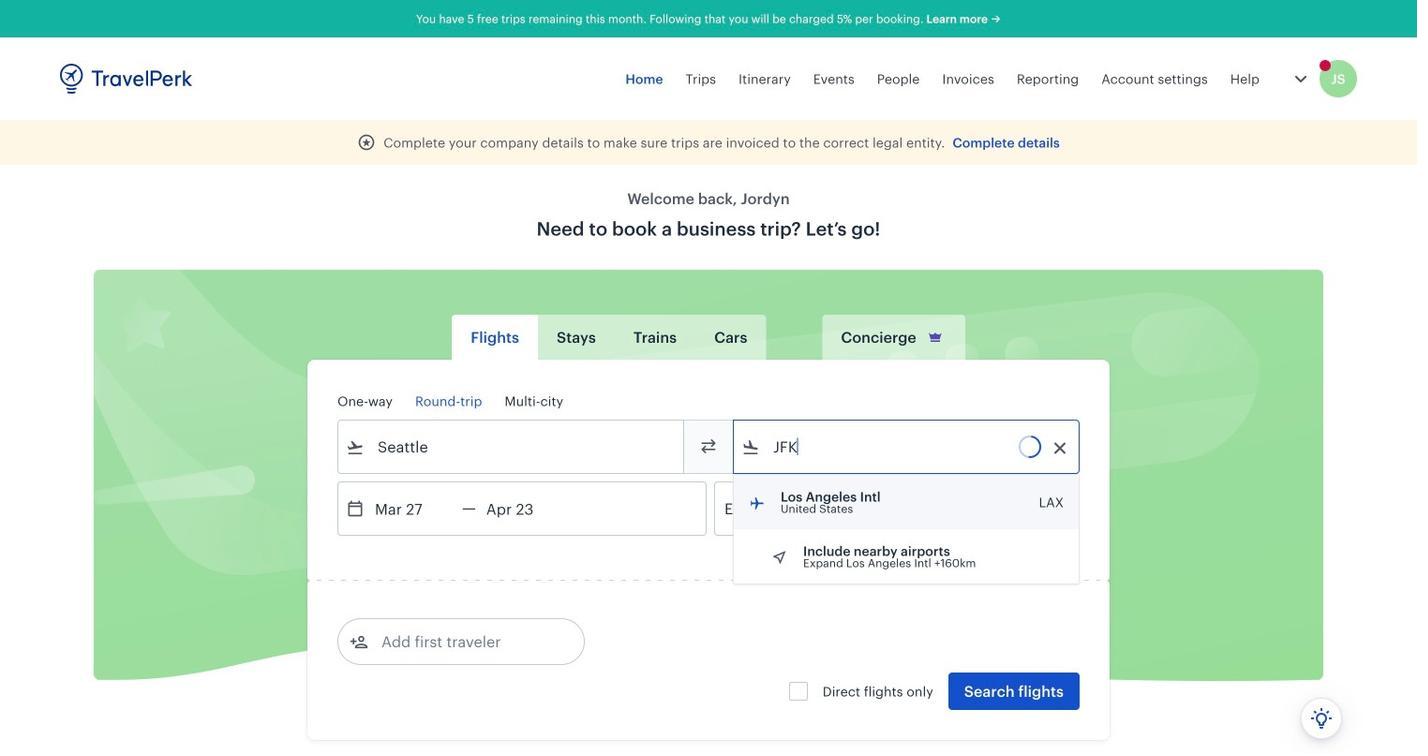 Task type: describe. For each thing, give the bounding box(es) containing it.
From search field
[[365, 432, 659, 462]]

Add first traveler search field
[[368, 627, 563, 657]]

Return text field
[[476, 483, 573, 535]]



Task type: vqa. For each thing, say whether or not it's contained in the screenshot.
second Alaska Airlines image from the bottom
no



Task type: locate. For each thing, give the bounding box(es) containing it.
To search field
[[760, 432, 1055, 462]]

Depart text field
[[365, 483, 462, 535]]



